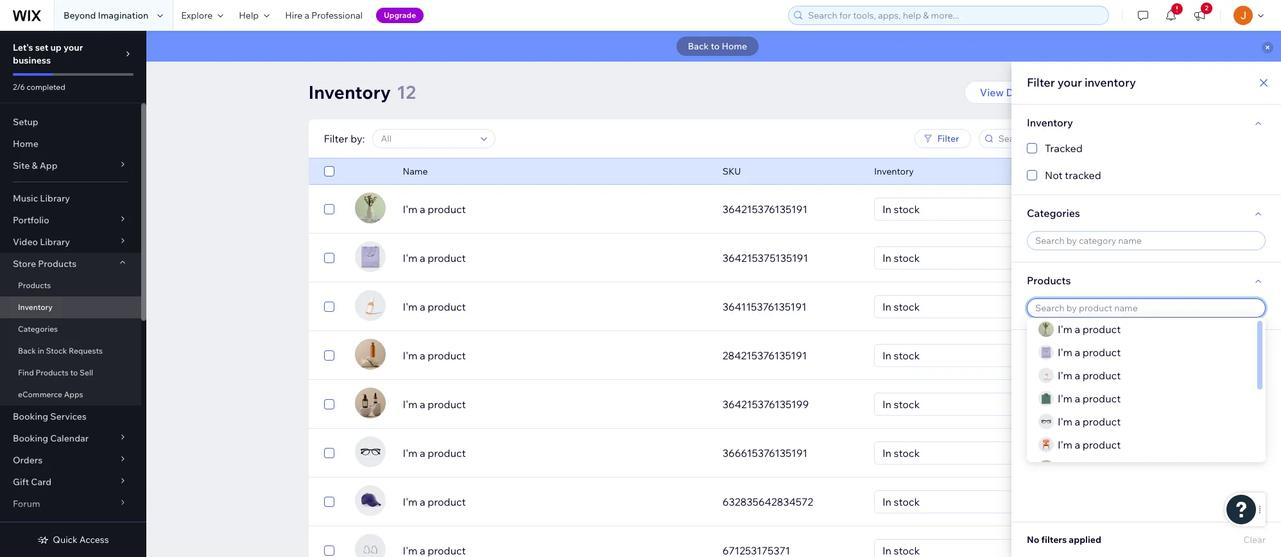 Task type: describe. For each thing, give the bounding box(es) containing it.
364215375135191
[[723, 252, 808, 265]]

Tracked checkbox
[[1027, 141, 1266, 156]]

2/6 completed
[[13, 82, 65, 92]]

booking for booking services
[[13, 411, 48, 422]]

To text field
[[1099, 367, 1143, 385]]

&
[[32, 160, 38, 171]]

Not tracked checkbox
[[1027, 168, 1266, 183]]

1 horizontal spatial categories
[[1027, 207, 1080, 220]]

filter button
[[915, 129, 971, 148]]

i'm a product button for 364215375135191
[[403, 250, 707, 266]]

video
[[13, 236, 38, 248]]

i'm a product button for 284215376135191
[[403, 348, 707, 363]]

hire a professional link
[[277, 0, 370, 31]]

inventory inside inventory "link"
[[18, 302, 53, 312]]

no filters applied
[[1027, 534, 1102, 546]]

find products to sell link
[[0, 362, 141, 384]]

no
[[1027, 534, 1040, 546]]

orders button
[[0, 449, 141, 471]]

hire
[[285, 10, 303, 21]]

quick access button
[[37, 534, 109, 546]]

music
[[13, 193, 38, 204]]

applied
[[1069, 534, 1102, 546]]

Search for tools, apps, help & more... field
[[804, 6, 1105, 24]]

products inside store products dropdown button
[[38, 258, 77, 270]]

view
[[980, 86, 1004, 99]]

filter for filter by:
[[324, 132, 348, 145]]

site & app button
[[0, 155, 141, 177]]

store
[[13, 258, 36, 270]]

quantity
[[1027, 342, 1070, 354]]

store products button
[[0, 253, 141, 275]]

to inside button
[[711, 40, 720, 52]]

ecommerce apps link
[[0, 384, 141, 406]]

by:
[[351, 132, 365, 145]]

filter inside button
[[938, 133, 960, 144]]

hire a professional
[[285, 10, 363, 21]]

let's set up your business
[[13, 42, 83, 66]]

library for music library
[[40, 193, 70, 204]]

booking services link
[[0, 406, 141, 428]]

view detailed report
[[980, 86, 1083, 99]]

orders
[[13, 455, 43, 466]]

setup
[[13, 116, 38, 128]]

explore
[[181, 10, 213, 21]]

set
[[35, 42, 48, 53]]

detailed
[[1006, 86, 1047, 99]]

quick
[[53, 534, 77, 546]]

professional
[[311, 10, 363, 21]]

products link
[[0, 275, 141, 297]]

video library
[[13, 236, 70, 248]]

completed
[[27, 82, 65, 92]]

12
[[397, 81, 416, 103]]

364115376135191
[[723, 300, 807, 313]]

your inside the let's set up your business
[[64, 42, 83, 53]]

site & app
[[13, 160, 58, 171]]

364215376135199
[[723, 398, 809, 411]]

2 button
[[1186, 0, 1214, 31]]

booking services
[[13, 411, 87, 422]]

i'm a product button for 632835642834572
[[403, 494, 707, 510]]

portfolio button
[[0, 209, 141, 231]]

categories inside sidebar element
[[18, 324, 58, 334]]

7 select field from the top
[[879, 491, 1016, 513]]

site
[[13, 160, 30, 171]]

quick access
[[53, 534, 109, 546]]

report
[[1049, 86, 1083, 99]]

store products
[[13, 258, 77, 270]]

select field for 364115376135191
[[879, 296, 1016, 318]]

card
[[31, 476, 51, 488]]

From text field
[[1032, 367, 1076, 385]]

back to home button
[[677, 37, 759, 56]]

upgrade button
[[376, 8, 424, 23]]

to inside sidebar element
[[70, 368, 78, 378]]

gift
[[13, 476, 29, 488]]



Task type: vqa. For each thing, say whether or not it's contained in the screenshot.
the inside Reach The Right Target Audience Create Specific Groups Of Contacts That Update Automatically Send Personalized Email Campaigns To Drive Sales And Build Trust
no



Task type: locate. For each thing, give the bounding box(es) containing it.
select field for 364215375135191
[[879, 247, 1016, 269]]

1 vertical spatial to
[[70, 368, 78, 378]]

0 horizontal spatial to
[[70, 368, 78, 378]]

sidebar element
[[0, 31, 146, 557]]

366615376135191
[[723, 447, 808, 460]]

music library link
[[0, 187, 141, 209]]

name
[[403, 166, 428, 177]]

0 vertical spatial library
[[40, 193, 70, 204]]

Select field
[[879, 198, 1016, 220], [879, 247, 1016, 269], [879, 296, 1016, 318], [879, 345, 1016, 367], [879, 394, 1016, 415], [879, 442, 1016, 464], [879, 491, 1016, 513], [879, 540, 1016, 557]]

back to home
[[688, 40, 747, 52]]

364215376135191
[[723, 203, 808, 216]]

products inside 'products' link
[[18, 281, 51, 290]]

your left inventory
[[1058, 75, 1082, 90]]

let's
[[13, 42, 33, 53]]

284215376135191
[[723, 349, 807, 362]]

filter for filter your inventory
[[1027, 75, 1055, 90]]

i'm a product button for 366615376135191
[[403, 446, 707, 461]]

filter your inventory
[[1027, 75, 1136, 90]]

0 horizontal spatial your
[[64, 42, 83, 53]]

4 select field from the top
[[879, 345, 1016, 367]]

back for back in stock requests
[[18, 346, 36, 356]]

library
[[40, 193, 70, 204], [40, 236, 70, 248]]

booking down ecommerce
[[13, 411, 48, 422]]

beyond imagination
[[64, 10, 149, 21]]

home link
[[0, 133, 141, 155]]

find
[[18, 368, 34, 378]]

2/6
[[13, 82, 25, 92]]

apps
[[64, 390, 83, 399]]

calendar
[[50, 433, 89, 444]]

forum
[[13, 498, 40, 510]]

video library button
[[0, 231, 141, 253]]

i'm a product button for 364115376135191
[[403, 299, 707, 315]]

inventory link
[[0, 297, 141, 318]]

inventory
[[1085, 75, 1136, 90]]

categories down not
[[1027, 207, 1080, 220]]

product
[[428, 203, 466, 216], [428, 252, 466, 265], [428, 300, 466, 313], [1083, 323, 1121, 336], [1083, 346, 1121, 359], [428, 349, 466, 362], [1083, 369, 1121, 382], [1083, 392, 1121, 405], [428, 398, 466, 411], [1083, 415, 1121, 428], [1083, 439, 1121, 451], [428, 447, 466, 460], [1083, 462, 1121, 474], [428, 496, 466, 508]]

1 horizontal spatial back
[[688, 40, 709, 52]]

in
[[38, 346, 44, 356]]

1 horizontal spatial to
[[711, 40, 720, 52]]

upgrade
[[384, 10, 416, 20]]

business
[[13, 55, 51, 66]]

3 select field from the top
[[879, 296, 1016, 318]]

music library
[[13, 193, 70, 204]]

3 i'm a product button from the top
[[403, 299, 707, 315]]

booking inside dropdown button
[[13, 433, 48, 444]]

inventory 12
[[309, 81, 416, 103]]

0 horizontal spatial back
[[18, 346, 36, 356]]

requests
[[69, 346, 103, 356]]

a
[[305, 10, 309, 21], [420, 203, 425, 216], [420, 252, 425, 265], [420, 300, 425, 313], [1075, 323, 1081, 336], [1075, 346, 1081, 359], [420, 349, 425, 362], [1075, 369, 1081, 382], [1075, 392, 1081, 405], [420, 398, 425, 411], [1075, 415, 1081, 428], [1075, 439, 1081, 451], [420, 447, 425, 460], [1075, 462, 1081, 474], [420, 496, 425, 508]]

5 i'm a product button from the top
[[403, 397, 707, 412]]

tracked
[[1045, 142, 1083, 155]]

library up store products
[[40, 236, 70, 248]]

app
[[40, 160, 58, 171]]

products
[[38, 258, 77, 270], [1027, 274, 1071, 287], [18, 281, 51, 290], [36, 368, 69, 378]]

5 select field from the top
[[879, 394, 1016, 415]]

back in stock requests link
[[0, 340, 141, 362]]

1 horizontal spatial filter
[[938, 133, 960, 144]]

None checkbox
[[324, 164, 334, 179], [324, 250, 334, 266], [324, 397, 334, 412], [324, 446, 334, 461], [324, 164, 334, 179], [324, 250, 334, 266], [324, 397, 334, 412], [324, 446, 334, 461]]

imagination
[[98, 10, 149, 21]]

library for video library
[[40, 236, 70, 248]]

i'm a product button for 364215376135199
[[403, 397, 707, 412]]

booking calendar button
[[0, 428, 141, 449]]

back
[[688, 40, 709, 52], [18, 346, 36, 356]]

select field for 364215376135191
[[879, 198, 1016, 220]]

6 select field from the top
[[879, 442, 1016, 464]]

1 vertical spatial home
[[13, 138, 38, 150]]

find products to sell
[[18, 368, 93, 378]]

filter by:
[[324, 132, 365, 145]]

home inside button
[[722, 40, 747, 52]]

setup link
[[0, 111, 141, 133]]

i'm a product button
[[403, 202, 707, 217], [403, 250, 707, 266], [403, 299, 707, 315], [403, 348, 707, 363], [403, 397, 707, 412], [403, 446, 707, 461], [403, 494, 707, 510]]

products inside find products to sell link
[[36, 368, 69, 378]]

0 vertical spatial categories
[[1027, 207, 1080, 220]]

2 booking from the top
[[13, 433, 48, 444]]

blog
[[13, 520, 32, 532]]

booking up orders
[[13, 433, 48, 444]]

sell
[[80, 368, 93, 378]]

booking calendar
[[13, 433, 89, 444]]

0 horizontal spatial categories
[[18, 324, 58, 334]]

library up portfolio "popup button"
[[40, 193, 70, 204]]

2 select field from the top
[[879, 247, 1016, 269]]

Search... field
[[995, 130, 1090, 148]]

your right up
[[64, 42, 83, 53]]

1 vertical spatial back
[[18, 346, 36, 356]]

beyond
[[64, 10, 96, 21]]

select field for 366615376135191
[[879, 442, 1016, 464]]

1 library from the top
[[40, 193, 70, 204]]

1 vertical spatial your
[[1058, 75, 1082, 90]]

2
[[1205, 4, 1209, 12]]

0 vertical spatial back
[[688, 40, 709, 52]]

back inside button
[[688, 40, 709, 52]]

help button
[[231, 0, 277, 31]]

1 i'm a product button from the top
[[403, 202, 707, 217]]

tracked
[[1065, 169, 1102, 182]]

1 booking from the top
[[13, 411, 48, 422]]

2 i'm a product button from the top
[[403, 250, 707, 266]]

home
[[722, 40, 747, 52], [13, 138, 38, 150]]

categories link
[[0, 318, 141, 340]]

0 vertical spatial to
[[711, 40, 720, 52]]

blog button
[[0, 515, 141, 537]]

booking
[[13, 411, 48, 422], [13, 433, 48, 444]]

up
[[50, 42, 62, 53]]

to
[[711, 40, 720, 52], [70, 368, 78, 378]]

i'm a product button for 364215376135191
[[403, 202, 707, 217]]

8 select field from the top
[[879, 540, 1016, 557]]

back in stock requests
[[18, 346, 103, 356]]

i'm
[[403, 203, 418, 216], [403, 252, 418, 265], [403, 300, 418, 313], [1058, 323, 1073, 336], [1058, 346, 1073, 359], [403, 349, 418, 362], [1058, 369, 1073, 382], [1058, 392, 1073, 405], [403, 398, 418, 411], [1058, 415, 1073, 428], [1058, 439, 1073, 451], [403, 447, 418, 460], [1058, 462, 1073, 474], [403, 496, 418, 508]]

help
[[239, 10, 259, 21]]

services
[[50, 411, 87, 422]]

gift card
[[13, 476, 51, 488]]

1 select field from the top
[[879, 198, 1016, 220]]

back inside sidebar element
[[18, 346, 36, 356]]

categories up in
[[18, 324, 58, 334]]

0 vertical spatial your
[[64, 42, 83, 53]]

Search by category name field
[[1032, 232, 1262, 250]]

booking for booking calendar
[[13, 433, 48, 444]]

filters
[[1042, 534, 1067, 546]]

select field for 364215376135199
[[879, 394, 1016, 415]]

sku
[[723, 166, 741, 177]]

gift card button
[[0, 471, 141, 493]]

2 horizontal spatial filter
[[1027, 75, 1055, 90]]

forum button
[[0, 493, 141, 515]]

ecommerce apps
[[18, 390, 83, 399]]

portfolio
[[13, 214, 49, 226]]

0 horizontal spatial home
[[13, 138, 38, 150]]

1 horizontal spatial home
[[722, 40, 747, 52]]

back for back to home
[[688, 40, 709, 52]]

4 i'm a product button from the top
[[403, 348, 707, 363]]

2 library from the top
[[40, 236, 70, 248]]

7 i'm a product button from the top
[[403, 494, 707, 510]]

0 vertical spatial home
[[722, 40, 747, 52]]

1 vertical spatial categories
[[18, 324, 58, 334]]

not
[[1045, 169, 1063, 182]]

back to home alert
[[146, 31, 1282, 62]]

filter
[[1027, 75, 1055, 90], [324, 132, 348, 145], [938, 133, 960, 144]]

0 horizontal spatial filter
[[324, 132, 348, 145]]

6 i'm a product button from the top
[[403, 446, 707, 461]]

Search by product name field
[[1032, 299, 1262, 317]]

1 vertical spatial library
[[40, 236, 70, 248]]

view detailed report button
[[965, 81, 1110, 104]]

1 horizontal spatial your
[[1058, 75, 1082, 90]]

home inside sidebar element
[[13, 138, 38, 150]]

632835642834572
[[723, 496, 813, 508]]

categories
[[1027, 207, 1080, 220], [18, 324, 58, 334]]

select field for 284215376135191
[[879, 345, 1016, 367]]

ecommerce
[[18, 390, 62, 399]]

1 vertical spatial booking
[[13, 433, 48, 444]]

0 vertical spatial booking
[[13, 411, 48, 422]]

not tracked
[[1045, 169, 1102, 182]]

None checkbox
[[324, 202, 334, 217], [324, 299, 334, 315], [324, 348, 334, 363], [324, 494, 334, 510], [324, 543, 334, 557], [324, 202, 334, 217], [324, 299, 334, 315], [324, 348, 334, 363], [324, 494, 334, 510], [324, 543, 334, 557]]

library inside popup button
[[40, 236, 70, 248]]

All field
[[377, 130, 477, 148]]

your
[[64, 42, 83, 53], [1058, 75, 1082, 90]]



